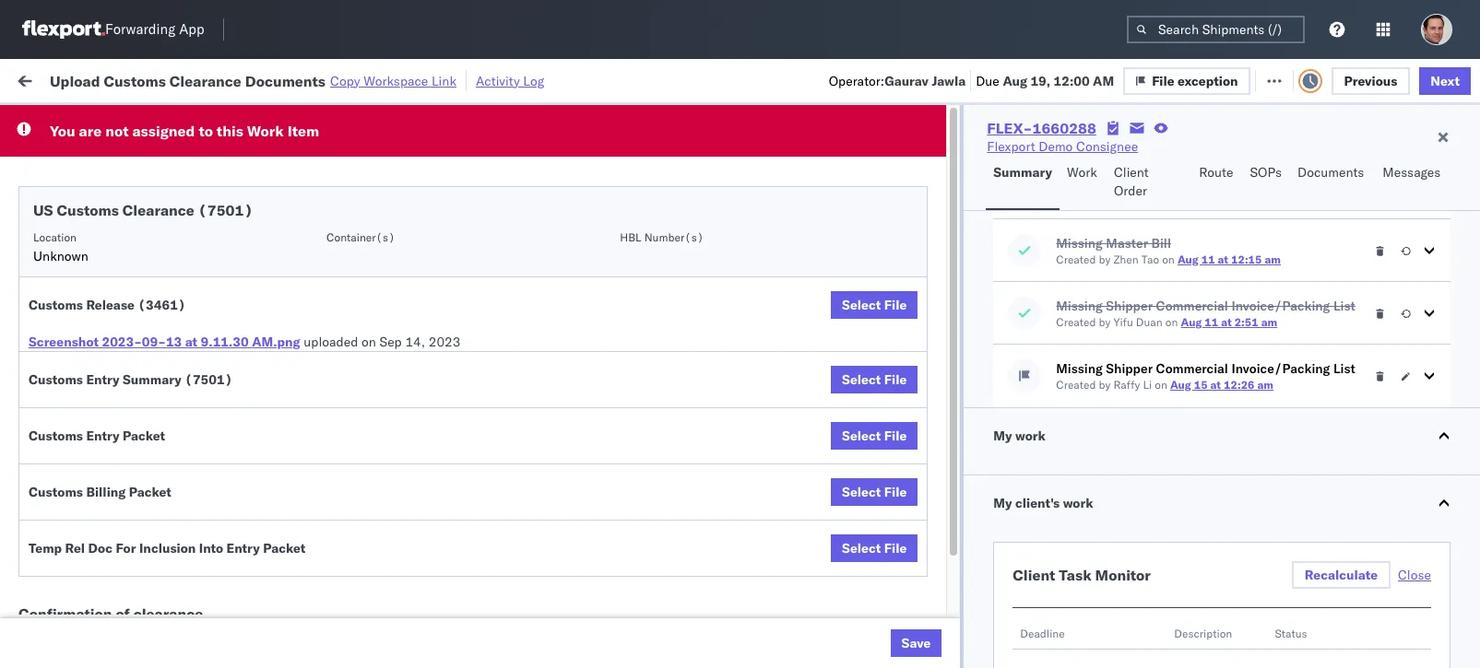 Task type: vqa. For each thing, say whether or not it's contained in the screenshot.
At risk : Overdue, Due soon
no



Task type: locate. For each thing, give the bounding box(es) containing it.
from inside confirm pickup from los angeles, ca
[[136, 499, 163, 516]]

4 test123456 from the top
[[1256, 347, 1334, 364]]

from right 2023-
[[143, 337, 171, 354]]

1 schedule pickup from los angeles, ca from the top
[[42, 215, 249, 250]]

delivery for flex-1889466's schedule delivery appointment button
[[100, 468, 148, 485]]

3 select file button from the top
[[831, 422, 918, 450]]

ca down screenshot
[[42, 356, 60, 372]]

12:15
[[1231, 253, 1262, 267]]

confirm delivery link
[[42, 548, 140, 567]]

customs
[[104, 71, 166, 90], [57, 201, 119, 220], [29, 297, 83, 314], [29, 372, 83, 388], [88, 378, 140, 394], [29, 428, 83, 445], [29, 484, 83, 501]]

aug 11 at 2:51 am button
[[1181, 315, 1278, 329]]

0 vertical spatial summary
[[994, 164, 1052, 181]]

pickup
[[100, 215, 140, 232], [100, 256, 140, 273], [100, 337, 140, 354], [100, 418, 140, 435], [93, 499, 133, 516], [100, 581, 140, 597]]

1 vertical spatial work
[[1016, 428, 1046, 445]]

schedule delivery appointment link for flex-1889466
[[42, 467, 227, 486]]

test123456 for the upload customs clearance documents link
[[1256, 388, 1334, 404]]

6 fcl from the top
[[606, 510, 629, 526]]

1 horizontal spatial work
[[1016, 428, 1046, 445]]

1 invoice/packing from the top
[[1232, 298, 1330, 315]]

previous
[[1344, 72, 1398, 89]]

am inside missing shipper commercial invoice/packing list created by yifu duan on aug 11 at 2:51 am
[[1261, 315, 1278, 329]]

6 ocean fcl from the top
[[564, 510, 629, 526]]

customs up screenshot
[[29, 297, 83, 314]]

2 vertical spatial clearance
[[143, 378, 202, 394]]

abcdefg78456546
[[1256, 469, 1380, 486], [1256, 550, 1380, 567]]

2 horizontal spatial documents
[[1298, 164, 1365, 181]]

commercial up 15
[[1156, 361, 1229, 377]]

account
[[899, 631, 948, 648]]

schedule delivery appointment link down workitem button
[[42, 183, 227, 202]]

2 vertical spatial created
[[1056, 378, 1096, 392]]

delivery for confirm delivery button
[[93, 549, 140, 566]]

4, right sep
[[419, 347, 431, 364]]

1 vertical spatial abcdefg78456546
[[1256, 550, 1380, 567]]

numbers right 'mbl/mawb'
[[1323, 150, 1369, 164]]

uploaded
[[304, 334, 358, 351]]

1 vertical spatial pst,
[[352, 510, 380, 526]]

1 confirm from the top
[[42, 499, 90, 516]]

1 4, from the top
[[419, 185, 431, 202]]

aug right duan
[[1181, 315, 1202, 329]]

my inside button
[[994, 428, 1012, 445]]

my work up 'filtered by:'
[[18, 67, 100, 93]]

appointment up confirm pickup from los angeles, ca link
[[151, 468, 227, 485]]

test123456 right 12:26
[[1256, 388, 1334, 404]]

work up by:
[[53, 67, 100, 93]]

2 commercial from the top
[[1156, 361, 1229, 377]]

by left raffy
[[1099, 378, 1111, 392]]

created inside missing master bill created by zhen tao on aug 11 at 12:15 am
[[1056, 253, 1096, 267]]

4 resize handle column header from the left
[[653, 143, 675, 669]]

documents up customs entry packet
[[42, 396, 109, 413]]

fcl for third schedule pickup from los angeles, ca link from the bottom of the page
[[606, 347, 629, 364]]

uetu5238478 down my work button
[[1235, 469, 1325, 485]]

11 inside missing master bill created by zhen tao on aug 11 at 12:15 am
[[1202, 253, 1215, 267]]

my client's work
[[994, 495, 1093, 512]]

entry for packet
[[86, 428, 120, 445]]

1 hlxu6269489, from the top
[[1234, 184, 1329, 201]]

consignee
[[1076, 138, 1138, 155], [804, 150, 857, 164], [889, 591, 951, 607]]

confirm inside button
[[42, 549, 90, 566]]

clearance
[[134, 605, 203, 624]]

1 horizontal spatial status
[[1275, 627, 1308, 641]]

for
[[177, 114, 192, 128]]

from up "clearance"
[[143, 581, 171, 597]]

am right the 12:15
[[1265, 253, 1281, 267]]

schedule delivery appointment for flex-1846748
[[42, 306, 227, 322]]

4, right container(s)
[[419, 226, 431, 242]]

4 schedule from the top
[[42, 306, 97, 322]]

invoice/packing inside missing shipper commercial invoice/packing list created by raffy li on aug 15 at 12:26 am
[[1232, 361, 1330, 377]]

1 vertical spatial upload
[[42, 378, 84, 394]]

customs release (3461)
[[29, 297, 186, 314]]

2 11:59 pm pdt, nov 4, 2022 from the top
[[297, 226, 466, 242]]

missing inside missing master bill created by zhen tao on aug 11 at 12:15 am
[[1056, 235, 1103, 252]]

save
[[902, 636, 931, 652]]

11:59 pm pdt, nov 4, 2022 for first schedule delivery appointment 'link' from the top of the page
[[297, 185, 466, 202]]

pm right '11:00'
[[336, 388, 356, 404]]

0 vertical spatial work
[[202, 71, 234, 88]]

flex-1846748 down flex id button
[[1018, 185, 1114, 202]]

numbers for container numbers
[[1136, 158, 1182, 172]]

los for confirm pickup from los angeles, ca link
[[166, 499, 187, 516]]

hlxu6269489, for third schedule pickup from los angeles, ca link from the bottom of the page
[[1234, 347, 1329, 363]]

schedule for fourth schedule pickup from los angeles, ca link
[[42, 418, 97, 435]]

resize handle column header for mode
[[653, 143, 675, 669]]

bosch ocean test
[[684, 185, 790, 202], [804, 185, 910, 202], [684, 226, 790, 242], [684, 266, 790, 283], [804, 266, 910, 283], [804, 307, 910, 323], [684, 347, 790, 364], [804, 347, 910, 364], [684, 388, 790, 404], [804, 388, 910, 404], [804, 428, 910, 445], [804, 469, 910, 486], [684, 510, 790, 526], [804, 510, 910, 526], [804, 550, 910, 567]]

exception
[[1191, 71, 1251, 88], [1178, 72, 1238, 89]]

status : ready for work, blocked, in progress
[[101, 114, 335, 128]]

1 vertical spatial clearance
[[123, 201, 195, 220]]

11:59 for first schedule delivery appointment 'link' from the top of the page
[[297, 185, 333, 202]]

11:59
[[297, 185, 333, 202], [297, 226, 333, 242], [297, 266, 333, 283], [297, 347, 333, 364]]

documents
[[245, 71, 326, 90], [1298, 164, 1365, 181], [42, 396, 109, 413]]

my inside button
[[994, 495, 1012, 512]]

1 ca from the top
[[42, 234, 60, 250]]

select file button for customs billing packet
[[831, 479, 918, 506]]

pickup inside confirm pickup from los angeles, ca
[[93, 499, 133, 516]]

number(s)
[[644, 231, 704, 244]]

select file for customs release (3461)
[[842, 297, 907, 314]]

flexport. image
[[22, 20, 105, 39]]

from for 4th schedule pickup from los angeles, ca link from the bottom of the page
[[143, 256, 171, 273]]

pickup for confirm pickup from los angeles, ca "button"
[[93, 499, 133, 516]]

on inside missing master bill created by zhen tao on aug 11 at 12:15 am
[[1162, 253, 1175, 267]]

deadline inside 'button'
[[297, 150, 342, 164]]

nov for the upload customs clearance documents link
[[391, 388, 415, 404]]

0 vertical spatial by
[[1099, 253, 1111, 267]]

fcl for 4th schedule pickup from los angeles, ca link from the bottom of the page
[[606, 266, 629, 283]]

at right 15
[[1211, 378, 1221, 392]]

2 test123456 from the top
[[1256, 266, 1334, 283]]

3 schedule delivery appointment from the top
[[42, 468, 227, 485]]

delivery for 3rd schedule delivery appointment button from the bottom
[[100, 184, 148, 201]]

delivery
[[100, 184, 148, 201], [100, 306, 148, 322], [100, 468, 148, 485], [93, 549, 140, 566]]

0 vertical spatial packet
[[123, 428, 165, 445]]

deadline down item
[[297, 150, 342, 164]]

schedule delivery appointment button for flex-1846748
[[42, 305, 227, 325]]

1 vertical spatial 11
[[1205, 315, 1219, 329]]

activity log button
[[476, 70, 544, 91]]

my left 'client's'
[[994, 495, 1012, 512]]

1 1889466 from the top
[[1058, 428, 1114, 445]]

0 vertical spatial commercial
[[1156, 298, 1229, 315]]

3 schedule from the top
[[42, 256, 97, 273]]

1 list from the top
[[1334, 298, 1356, 315]]

11:59 pm pdt, nov 4, 2022
[[297, 185, 466, 202], [297, 226, 466, 242], [297, 266, 466, 283], [297, 347, 466, 364]]

test123456 up the 12:15
[[1256, 226, 1334, 242]]

pdt, for first schedule delivery appointment 'link' from the top of the page
[[360, 185, 389, 202]]

flex-1846748 down work button
[[1018, 226, 1114, 242]]

hlxu6269489, for 4th schedule pickup from los angeles, ca link from the bottom of the page
[[1234, 266, 1329, 282]]

schedule for flex-1846748 schedule delivery appointment 'link'
[[42, 306, 97, 322]]

0 horizontal spatial numbers
[[1136, 158, 1182, 172]]

forwarding app
[[105, 21, 204, 38]]

0 vertical spatial (7501)
[[198, 201, 253, 220]]

confirm inside confirm pickup from los angeles, ca
[[42, 499, 90, 516]]

fcl for confirm pickup from los angeles, ca link
[[606, 510, 629, 526]]

entry down 2023-
[[86, 372, 120, 388]]

select file button for customs entry packet
[[831, 422, 918, 450]]

5 select from the top
[[842, 541, 881, 557]]

schedule for schedule delivery appointment 'link' related to flex-1889466
[[42, 468, 97, 485]]

summary inside button
[[994, 164, 1052, 181]]

3 flex-1889466 from the top
[[1018, 510, 1114, 526]]

2 schedule delivery appointment button from the top
[[42, 305, 227, 325]]

2 resize handle column header from the left
[[469, 143, 491, 669]]

work inside button
[[1063, 495, 1093, 512]]

1 vertical spatial lhuu7894563, uetu5238478
[[1136, 550, 1325, 566]]

0 vertical spatial entry
[[86, 372, 120, 388]]

0 horizontal spatial client
[[684, 150, 714, 164]]

by:
[[67, 113, 84, 130]]

select file button for customs entry summary (7501)
[[831, 366, 918, 394]]

los inside confirm pickup from los angeles, ca
[[166, 499, 187, 516]]

los up "clearance"
[[174, 581, 195, 597]]

1 vertical spatial deadline
[[1020, 627, 1065, 641]]

appointment up us customs clearance (7501)
[[151, 184, 227, 201]]

0 vertical spatial confirm
[[42, 499, 90, 516]]

0 vertical spatial 11
[[1202, 253, 1215, 267]]

commercial for missing shipper commercial invoice/packing list created by raffy li on aug 15 at 12:26 am
[[1156, 361, 1229, 377]]

schedule pickup from los angeles, ca
[[42, 215, 249, 250], [42, 256, 249, 291], [42, 337, 249, 372], [42, 418, 249, 453], [42, 581, 249, 616]]

4 fcl from the top
[[606, 347, 629, 364]]

lhuu7894563, uetu5238478 down my work button
[[1136, 469, 1325, 485]]

ceau7522281, up 15
[[1136, 347, 1231, 363]]

deadline button
[[288, 147, 472, 165]]

5 ca from the top
[[42, 518, 60, 535]]

blocked,
[[227, 114, 273, 128]]

commercial inside missing shipper commercial invoice/packing list created by yifu duan on aug 11 at 2:51 am
[[1156, 298, 1229, 315]]

hlxu6269489, down 2:51
[[1234, 347, 1329, 363]]

select file for temp rel doc for inclusion into entry packet
[[842, 541, 907, 557]]

my up the "filtered"
[[18, 67, 48, 93]]

numbers down container
[[1136, 158, 1182, 172]]

pst, down 4:00 pm pst, dec 23, 2022
[[353, 550, 381, 567]]

on
[[452, 71, 467, 88], [1162, 253, 1175, 267], [1166, 315, 1178, 329], [362, 334, 376, 351], [1155, 378, 1168, 392]]

list for missing shipper commercial invoice/packing list created by yifu duan on aug 11 at 2:51 am
[[1334, 298, 1356, 315]]

flex-1846748 down yifu
[[1018, 347, 1114, 364]]

1889466 for confirm delivery
[[1058, 550, 1114, 567]]

0 vertical spatial pst,
[[360, 388, 388, 404]]

ceau7522281, right yifu
[[1136, 306, 1231, 323]]

flex-1846748 down master
[[1018, 266, 1114, 283]]

778 at risk
[[340, 71, 404, 88]]

4 ocean fcl from the top
[[564, 347, 629, 364]]

1 vertical spatial missing
[[1056, 298, 1103, 315]]

2 hlxu6269489, from the top
[[1234, 225, 1329, 242]]

1 vertical spatial my
[[994, 428, 1012, 445]]

by left yifu
[[1099, 315, 1111, 329]]

2 horizontal spatial work
[[1063, 495, 1093, 512]]

schedule delivery appointment link for flex-1846748
[[42, 305, 227, 323]]

1 vertical spatial dec
[[384, 550, 408, 567]]

1 horizontal spatial deadline
[[1020, 627, 1065, 641]]

1 vertical spatial packet
[[129, 484, 171, 501]]

missing inside missing shipper commercial invoice/packing list created by yifu duan on aug 11 at 2:51 am
[[1056, 298, 1103, 315]]

invoice/packing for missing shipper commercial invoice/packing list created by raffy li on aug 15 at 12:26 am
[[1232, 361, 1330, 377]]

schedule delivery appointment up confirm pickup from los angeles, ca
[[42, 468, 227, 485]]

2 1889466 from the top
[[1058, 469, 1114, 486]]

created inside missing shipper commercial invoice/packing list created by yifu duan on aug 11 at 2:51 am
[[1056, 315, 1096, 329]]

14,
[[405, 334, 425, 351]]

forwarding
[[105, 21, 175, 38]]

0 vertical spatial work
[[53, 67, 100, 93]]

select file for customs entry summary (7501)
[[842, 372, 907, 388]]

1 vertical spatial invoice/packing
[[1232, 361, 1330, 377]]

schedule delivery appointment up 2023-
[[42, 306, 227, 322]]

upload up by:
[[50, 71, 100, 90]]

ceau7522281, up my work button
[[1136, 387, 1231, 404]]

schedule up confirmation
[[42, 581, 97, 597]]

upload customs clearance documents copy workspace link
[[50, 71, 457, 90]]

4 hlxu8034992 from the top
[[1332, 306, 1422, 323]]

-
[[951, 631, 959, 648]]

0 horizontal spatial work
[[202, 71, 234, 88]]

0 horizontal spatial deadline
[[297, 150, 342, 164]]

1 ceau7522281, from the top
[[1136, 184, 1231, 201]]

by left zhen
[[1099, 253, 1111, 267]]

ca down temp
[[42, 599, 60, 616]]

0 vertical spatial schedule delivery appointment
[[42, 184, 227, 201]]

am right 2:51
[[1261, 315, 1278, 329]]

1 horizontal spatial work
[[247, 122, 284, 140]]

pst,
[[360, 388, 388, 404], [352, 510, 380, 526], [353, 550, 381, 567]]

at inside missing shipper commercial invoice/packing list created by raffy li on aug 15 at 12:26 am
[[1211, 378, 1221, 392]]

pdt, for third schedule pickup from los angeles, ca link from the bottom of the page
[[360, 347, 389, 364]]

clearance for upload customs clearance documents copy workspace link
[[170, 71, 242, 90]]

8 schedule from the top
[[42, 581, 97, 597]]

test123456 down the 12:15
[[1256, 307, 1334, 323]]

5 1846748 from the top
[[1058, 347, 1114, 364]]

2 list from the top
[[1334, 361, 1356, 377]]

3 created from the top
[[1056, 378, 1096, 392]]

0 vertical spatial missing
[[1056, 235, 1103, 252]]

1 vertical spatial shipper
[[1106, 361, 1153, 377]]

0 vertical spatial uetu5238478
[[1235, 469, 1325, 485]]

sops
[[1250, 164, 1282, 181]]

2 horizontal spatial consignee
[[1076, 138, 1138, 155]]

log
[[523, 72, 544, 89]]

on inside missing shipper commercial invoice/packing list created by yifu duan on aug 11 at 2:51 am
[[1166, 315, 1178, 329]]

1 select file button from the top
[[831, 291, 918, 319]]

2 vertical spatial pst,
[[353, 550, 381, 567]]

0 vertical spatial schedule delivery appointment link
[[42, 183, 227, 202]]

consignee for flexport demo consignee
[[1076, 138, 1138, 155]]

created inside missing shipper commercial invoice/packing list created by raffy li on aug 15 at 12:26 am
[[1056, 378, 1096, 392]]

ca
[[42, 234, 60, 250], [42, 274, 60, 291], [42, 356, 60, 372], [42, 437, 60, 453], [42, 518, 60, 535], [42, 599, 60, 616]]

0 vertical spatial upload
[[50, 71, 100, 90]]

pdt,
[[360, 185, 389, 202], [360, 226, 389, 242], [360, 266, 389, 283], [360, 347, 389, 364]]

4 hlxu6269489, from the top
[[1234, 306, 1329, 323]]

schedule pickup from los angeles, ca link
[[42, 214, 262, 251], [42, 255, 262, 292], [42, 336, 262, 373], [42, 417, 262, 454], [42, 580, 262, 617]]

1 vertical spatial commercial
[[1156, 361, 1229, 377]]

3 by from the top
[[1099, 378, 1111, 392]]

pm for the upload customs clearance documents link
[[336, 388, 356, 404]]

container numbers
[[1136, 143, 1186, 172]]

ceau7522281, hlxu6269489, hlxu8034992 up my work button
[[1136, 387, 1422, 404]]

shipper inside missing shipper commercial invoice/packing list created by raffy li on aug 15 at 12:26 am
[[1106, 361, 1153, 377]]

my for my work button
[[994, 428, 1012, 445]]

1 vertical spatial entry
[[86, 428, 120, 445]]

pst, for 6:00
[[353, 550, 381, 567]]

shipper up yifu
[[1106, 298, 1153, 315]]

Search Work text field
[[859, 66, 1061, 94]]

1 11:59 from the top
[[297, 185, 333, 202]]

8 resize handle column header from the left
[[1225, 143, 1247, 669]]

flex-
[[987, 119, 1033, 137], [1018, 185, 1058, 202], [1018, 226, 1058, 242], [1018, 266, 1058, 283], [1018, 307, 1058, 323], [1018, 347, 1058, 364], [1018, 388, 1058, 404], [1018, 428, 1058, 445], [1018, 469, 1058, 486], [1018, 510, 1058, 526], [1018, 550, 1058, 567], [1018, 591, 1058, 607], [1018, 631, 1058, 648]]

schedule for fifth schedule pickup from los angeles, ca link from the bottom
[[42, 215, 97, 232]]

you are not assigned to this work item
[[50, 122, 319, 140]]

3 11:59 from the top
[[297, 266, 333, 283]]

1 vertical spatial schedule delivery appointment
[[42, 306, 227, 322]]

from up the (3461)
[[143, 256, 171, 273]]

nov for 4th schedule pickup from los angeles, ca link from the bottom of the page
[[392, 266, 416, 283]]

1 vertical spatial list
[[1334, 361, 1356, 377]]

2 vertical spatial documents
[[42, 396, 109, 413]]

at
[[367, 71, 379, 88], [1218, 253, 1229, 267], [1221, 315, 1232, 329], [185, 334, 198, 351], [1211, 378, 1221, 392]]

clearance inside upload customs clearance documents
[[143, 378, 202, 394]]

2 vertical spatial am
[[1258, 378, 1274, 392]]

1 vertical spatial work
[[247, 122, 284, 140]]

1 vertical spatial lhuu7894563,
[[1136, 550, 1232, 566]]

select file button for temp rel doc for inclusion into entry packet
[[831, 535, 918, 563]]

7 schedule from the top
[[42, 468, 97, 485]]

customs inside upload customs clearance documents
[[88, 378, 140, 394]]

schedule up us
[[42, 184, 97, 201]]

4 schedule pickup from los angeles, ca from the top
[[42, 418, 249, 453]]

container numbers button
[[1127, 139, 1229, 172]]

next
[[1431, 72, 1460, 89]]

operator:
[[829, 72, 885, 89]]

select file for customs entry packet
[[842, 428, 907, 445]]

3 appointment from the top
[[151, 468, 227, 485]]

0 vertical spatial clearance
[[170, 71, 242, 90]]

4 select file from the top
[[842, 484, 907, 501]]

1 vertical spatial status
[[1275, 627, 1308, 641]]

on inside missing shipper commercial invoice/packing list created by raffy li on aug 15 at 12:26 am
[[1155, 378, 1168, 392]]

1 horizontal spatial am
[[1093, 72, 1114, 89]]

my work
[[18, 67, 100, 93], [994, 428, 1046, 445]]

task
[[1059, 566, 1092, 585]]

upload for upload customs clearance documents copy workspace link
[[50, 71, 100, 90]]

of
[[116, 605, 130, 624]]

pm up container(s)
[[336, 185, 356, 202]]

documents up "in"
[[245, 71, 326, 90]]

pm for third schedule pickup from los angeles, ca link from the bottom of the page
[[336, 347, 356, 364]]

0 vertical spatial invoice/packing
[[1232, 298, 1330, 315]]

flex-1893174 button
[[989, 586, 1118, 612], [989, 586, 1118, 612]]

0 vertical spatial lhuu7894563,
[[1136, 469, 1232, 485]]

1 flex-1889466 from the top
[[1018, 428, 1114, 445]]

2 flex-1846748 from the top
[[1018, 226, 1114, 242]]

missing
[[1056, 235, 1103, 252], [1056, 298, 1103, 315], [1056, 361, 1103, 377]]

ceau7522281, hlxu6269489, hlxu8034992 down the 12:15
[[1136, 306, 1422, 323]]

upload inside upload customs clearance documents
[[42, 378, 84, 394]]

0 vertical spatial documents
[[245, 71, 326, 90]]

0 vertical spatial status
[[101, 114, 133, 128]]

by
[[1099, 253, 1111, 267], [1099, 315, 1111, 329], [1099, 378, 1111, 392]]

from down upload customs clearance documents button
[[143, 418, 171, 435]]

flex-1846748 down zhen
[[1018, 307, 1114, 323]]

1 horizontal spatial consignee
[[889, 591, 951, 607]]

1 select from the top
[[842, 297, 881, 314]]

1846748 left "order"
[[1058, 185, 1114, 202]]

ca up temp
[[42, 518, 60, 535]]

2022 right 24,
[[435, 550, 467, 567]]

select for temp rel doc for inclusion into entry packet
[[842, 541, 881, 557]]

3 flex-1846748 from the top
[[1018, 266, 1114, 283]]

not
[[105, 122, 129, 140]]

3 pdt, from the top
[[360, 266, 389, 283]]

ready
[[142, 114, 174, 128]]

0 horizontal spatial consignee
[[804, 150, 857, 164]]

confirm
[[42, 499, 90, 516], [42, 549, 90, 566]]

order
[[1114, 183, 1147, 199]]

2 vertical spatial missing
[[1056, 361, 1103, 377]]

ocean fcl for 4th schedule pickup from los angeles, ca link from the bottom of the page
[[564, 266, 629, 283]]

2 horizontal spatial client
[[1114, 164, 1149, 181]]

schedule for 1st schedule pickup from los angeles, ca link from the bottom
[[42, 581, 97, 597]]

schedule up unknown
[[42, 215, 97, 232]]

commercial for missing shipper commercial invoice/packing list created by yifu duan on aug 11 at 2:51 am
[[1156, 298, 1229, 315]]

deadline
[[297, 150, 342, 164], [1020, 627, 1065, 641]]

pm for confirm pickup from los angeles, ca link
[[328, 510, 348, 526]]

1 vertical spatial by
[[1099, 315, 1111, 329]]

5 fcl from the top
[[606, 388, 629, 404]]

1 vertical spatial (7501)
[[185, 372, 233, 388]]

test123456 down 2:51
[[1256, 347, 1334, 364]]

1 ceau7522281, hlxu6269489, hlxu8034992 from the top
[[1136, 184, 1422, 201]]

los for 4th schedule pickup from los angeles, ca link from the bottom of the page
[[174, 256, 195, 273]]

4 4, from the top
[[419, 347, 431, 364]]

lhuu7894563, down my work button
[[1136, 469, 1232, 485]]

created left raffy
[[1056, 378, 1096, 392]]

0 vertical spatial my work
[[18, 67, 100, 93]]

work down flexport demo consignee
[[1067, 164, 1098, 181]]

aug inside missing shipper commercial invoice/packing list created by raffy li on aug 15 at 12:26 am
[[1170, 378, 1191, 392]]

3 hlxu6269489, from the top
[[1234, 266, 1329, 282]]

6 resize handle column header from the left
[[957, 143, 980, 669]]

ocean
[[564, 185, 602, 202], [724, 185, 762, 202], [844, 185, 882, 202], [564, 226, 602, 242], [724, 226, 762, 242], [564, 266, 602, 283], [724, 266, 762, 283], [844, 266, 882, 283], [844, 307, 882, 323], [564, 347, 602, 364], [724, 347, 762, 364], [844, 347, 882, 364], [564, 388, 602, 404], [724, 388, 762, 404], [844, 388, 882, 404], [844, 428, 882, 445], [844, 469, 882, 486], [564, 510, 602, 526], [724, 510, 762, 526], [844, 510, 882, 526], [844, 550, 882, 567]]

0 vertical spatial schedule delivery appointment button
[[42, 183, 227, 203]]

1 created from the top
[[1056, 253, 1096, 267]]

packet down 4:00
[[263, 541, 306, 557]]

client left name
[[684, 150, 714, 164]]

shipper for missing shipper commercial invoice/packing list created by raffy li on aug 15 at 12:26 am
[[1106, 361, 1153, 377]]

angeles, for fourth schedule pickup from los angeles, ca link
[[198, 418, 249, 435]]

ceau7522281, hlxu6269489, hlxu8034992 for first schedule delivery appointment 'link' from the top of the page
[[1136, 184, 1422, 201]]

documents right sops
[[1298, 164, 1365, 181]]

1 vertical spatial summary
[[123, 372, 181, 388]]

status
[[101, 114, 133, 128], [1275, 627, 1308, 641]]

at left 'risk'
[[367, 71, 379, 88]]

2 select file button from the top
[[831, 366, 918, 394]]

aug
[[1003, 72, 1028, 89], [1178, 253, 1199, 267], [1181, 315, 1202, 329], [1170, 378, 1191, 392]]

schedule left 2023-
[[42, 337, 97, 354]]

1 commercial from the top
[[1156, 298, 1229, 315]]

resize handle column header
[[264, 143, 286, 669], [469, 143, 491, 669], [533, 143, 555, 669], [653, 143, 675, 669], [773, 143, 795, 669], [957, 143, 980, 669], [1105, 143, 1127, 669], [1225, 143, 1247, 669], [1433, 143, 1456, 669]]

2 schedule from the top
[[42, 215, 97, 232]]

1 vertical spatial uetu5238478
[[1235, 550, 1325, 566]]

6 ceau7522281, hlxu6269489, hlxu8034992 from the top
[[1136, 387, 1422, 404]]

on left sep
[[362, 334, 376, 351]]

uetu5238478
[[1235, 469, 1325, 485], [1235, 550, 1325, 566]]

am inside missing master bill created by zhen tao on aug 11 at 12:15 am
[[1265, 253, 1281, 267]]

0 vertical spatial deadline
[[297, 150, 342, 164]]

3 schedule pickup from los angeles, ca button from the top
[[42, 336, 262, 375]]

from down workitem button
[[143, 215, 171, 232]]

numbers inside container numbers
[[1136, 158, 1182, 172]]

0 vertical spatial created
[[1056, 253, 1096, 267]]

0 vertical spatial shipper
[[1106, 298, 1153, 315]]

4 flex-1889466 from the top
[[1018, 550, 1114, 567]]

batch
[[1376, 71, 1413, 88]]

client inside "button"
[[1114, 164, 1149, 181]]

lhuu7894563,
[[1136, 469, 1232, 485], [1136, 550, 1232, 566]]

entry
[[86, 372, 120, 388], [86, 428, 120, 445], [226, 541, 260, 557]]

6 hlxu6269489, from the top
[[1234, 387, 1329, 404]]

Search Shipments (/) text field
[[1127, 16, 1305, 43]]

0 vertical spatial appointment
[[151, 184, 227, 201]]

client for client name
[[684, 150, 714, 164]]

3 schedule pickup from los angeles, ca from the top
[[42, 337, 249, 372]]

1 vertical spatial documents
[[1298, 164, 1365, 181]]

select for customs release (3461)
[[842, 297, 881, 314]]

1889466 up my client's work at the right of page
[[1058, 469, 1114, 486]]

11 left the 12:15
[[1202, 253, 1215, 267]]

client inside button
[[684, 150, 714, 164]]

4 pdt, from the top
[[360, 347, 389, 364]]

0 horizontal spatial my work
[[18, 67, 100, 93]]

summary
[[994, 164, 1052, 181], [123, 372, 181, 388]]

work up 'client's'
[[1016, 428, 1046, 445]]

clearance down workitem button
[[123, 201, 195, 220]]

2 invoice/packing from the top
[[1232, 361, 1330, 377]]

schedule down location
[[42, 256, 97, 273]]

1 vertical spatial created
[[1056, 315, 1096, 329]]

test123456
[[1256, 226, 1334, 242], [1256, 266, 1334, 283], [1256, 307, 1334, 323], [1256, 347, 1334, 364], [1256, 388, 1334, 404]]

from up temp rel doc for inclusion into entry packet
[[136, 499, 163, 516]]

deadline down flex-1893174
[[1020, 627, 1065, 641]]

shipper inside missing shipper commercial invoice/packing list created by yifu duan on aug 11 at 2:51 am
[[1106, 298, 1153, 315]]

2 vertical spatial schedule delivery appointment button
[[42, 467, 227, 487]]

hlxu6269489, up 2:51
[[1234, 266, 1329, 282]]

1 horizontal spatial documents
[[245, 71, 326, 90]]

customs billing packet
[[29, 484, 171, 501]]

los up inclusion
[[166, 499, 187, 516]]

pst, for 4:00
[[352, 510, 380, 526]]

2 vertical spatial appointment
[[151, 468, 227, 485]]

aug inside missing shipper commercial invoice/packing list created by yifu duan on aug 11 at 2:51 am
[[1181, 315, 1202, 329]]

test
[[765, 185, 790, 202], [885, 185, 910, 202], [765, 226, 790, 242], [765, 266, 790, 283], [885, 266, 910, 283], [885, 307, 910, 323], [765, 347, 790, 364], [885, 347, 910, 364], [765, 388, 790, 404], [885, 388, 910, 404], [885, 428, 910, 445], [885, 469, 910, 486], [765, 510, 790, 526], [885, 510, 910, 526], [885, 550, 910, 567], [862, 591, 886, 607], [871, 631, 896, 648]]

work right the this
[[247, 122, 284, 140]]

2 missing from the top
[[1056, 298, 1103, 315]]

2 shipper from the top
[[1106, 361, 1153, 377]]

work button
[[1060, 156, 1107, 210]]

1 vertical spatial am
[[1261, 315, 1278, 329]]

aug left 19,
[[1003, 72, 1028, 89]]

commercial inside missing shipper commercial invoice/packing list created by raffy li on aug 15 at 12:26 am
[[1156, 361, 1229, 377]]

client up "order"
[[1114, 164, 1149, 181]]

clearance
[[170, 71, 242, 90], [123, 201, 195, 220], [143, 378, 202, 394]]

hlxu6269489, down the 12:15
[[1234, 306, 1329, 323]]

missing inside missing shipper commercial invoice/packing list created by raffy li on aug 15 at 12:26 am
[[1056, 361, 1103, 377]]

schedule up screenshot
[[42, 306, 97, 322]]

packet for customs entry packet
[[123, 428, 165, 445]]

am right 12:26
[[1258, 378, 1274, 392]]

1 resize handle column header from the left
[[264, 143, 286, 669]]

client up flex-1893174
[[1013, 566, 1055, 585]]

3 ceau7522281, from the top
[[1136, 266, 1231, 282]]

0 horizontal spatial documents
[[42, 396, 109, 413]]

2 vertical spatial by
[[1099, 378, 1111, 392]]

aug right tao
[[1178, 253, 1199, 267]]

invoice/packing up 2:51
[[1232, 298, 1330, 315]]

1 vertical spatial confirm
[[42, 549, 90, 566]]

hlxu6269489, for the upload customs clearance documents link
[[1234, 387, 1329, 404]]

6:00 am pst, dec 24, 2022
[[297, 550, 467, 567]]

2 vertical spatial work
[[1063, 495, 1093, 512]]

1 vertical spatial schedule delivery appointment link
[[42, 305, 227, 323]]

confirm for confirm delivery
[[42, 549, 90, 566]]

ca inside confirm pickup from los angeles, ca
[[42, 518, 60, 535]]

aug inside missing master bill created by zhen tao on aug 11 at 12:15 am
[[1178, 253, 1199, 267]]

file for customs entry packet
[[884, 428, 907, 445]]

am inside missing shipper commercial invoice/packing list created by raffy li on aug 15 at 12:26 am
[[1258, 378, 1274, 392]]

2 select from the top
[[842, 372, 881, 388]]

customs up customs billing packet
[[29, 428, 83, 445]]

snooze
[[500, 150, 536, 164]]

4 1889466 from the top
[[1058, 550, 1114, 567]]

1 missing from the top
[[1056, 235, 1103, 252]]

2 vertical spatial schedule delivery appointment
[[42, 468, 227, 485]]

los for fifth schedule pickup from los angeles, ca link from the bottom
[[174, 215, 195, 232]]

resize handle column header for container numbers
[[1225, 143, 1247, 669]]

1 lhuu7894563, from the top
[[1136, 469, 1232, 485]]

1 schedule delivery appointment button from the top
[[42, 183, 227, 203]]

on right li
[[1155, 378, 1168, 392]]

1 11:59 pm pdt, nov 4, 2022 from the top
[[297, 185, 466, 202]]

at left 2:51
[[1221, 315, 1232, 329]]

list inside missing shipper commercial invoice/packing list created by raffy li on aug 15 at 12:26 am
[[1334, 361, 1356, 377]]

1 horizontal spatial numbers
[[1323, 150, 1369, 164]]

1 by from the top
[[1099, 253, 1111, 267]]

actions
[[1411, 150, 1449, 164]]

my
[[18, 67, 48, 93], [994, 428, 1012, 445], [994, 495, 1012, 512]]

1 schedule from the top
[[42, 184, 97, 201]]

5 select file from the top
[[842, 541, 907, 557]]

ceau7522281, up tao
[[1136, 225, 1231, 242]]

1 vertical spatial appointment
[[151, 306, 227, 322]]

consignee inside button
[[804, 150, 857, 164]]

0 vertical spatial am
[[1265, 253, 1281, 267]]

consignee up account
[[889, 591, 951, 607]]

1889466 up client task monitor
[[1058, 510, 1114, 526]]

ceau7522281, hlxu6269489, hlxu8034992 for third schedule pickup from los angeles, ca link from the bottom of the page
[[1136, 347, 1422, 363]]

client for client task monitor
[[1013, 566, 1055, 585]]

4, for first schedule delivery appointment 'link' from the top of the page
[[419, 185, 431, 202]]

documents inside upload customs clearance documents
[[42, 396, 109, 413]]

am
[[1093, 72, 1114, 89], [328, 550, 349, 567]]

nov for third schedule pickup from los angeles, ca link from the bottom of the page
[[392, 347, 416, 364]]

1 horizontal spatial client
[[1013, 566, 1055, 585]]

0 vertical spatial list
[[1334, 298, 1356, 315]]

status for status
[[1275, 627, 1308, 641]]

list inside missing shipper commercial invoice/packing list created by yifu duan on aug 11 at 2:51 am
[[1334, 298, 1356, 315]]

delivery inside confirm delivery link
[[93, 549, 140, 566]]

appointment for flex-1846748
[[151, 306, 227, 322]]

my up my client's work at the right of page
[[994, 428, 1012, 445]]

5 ocean fcl from the top
[[564, 388, 629, 404]]

by inside missing shipper commercial invoice/packing list created by raffy li on aug 15 at 12:26 am
[[1099, 378, 1111, 392]]

angeles, for 4th schedule pickup from los angeles, ca link from the bottom of the page
[[198, 256, 249, 273]]

invoice/packing inside missing shipper commercial invoice/packing list created by yifu duan on aug 11 at 2:51 am
[[1232, 298, 1330, 315]]

by inside missing shipper commercial invoice/packing list created by yifu duan on aug 11 at 2:51 am
[[1099, 315, 1111, 329]]

angeles, inside confirm pickup from los angeles, ca
[[190, 499, 241, 516]]

1 vertical spatial my work
[[994, 428, 1046, 445]]

3 fcl from the top
[[606, 266, 629, 283]]

2 vertical spatial schedule delivery appointment link
[[42, 467, 227, 486]]

hlxu6269489,
[[1234, 184, 1329, 201], [1234, 225, 1329, 242], [1234, 266, 1329, 282], [1234, 306, 1329, 323], [1234, 347, 1329, 363], [1234, 387, 1329, 404]]

2022 down deadline 'button'
[[434, 185, 466, 202]]

packet for customs billing packet
[[129, 484, 171, 501]]

location unknown
[[33, 231, 88, 265]]



Task type: describe. For each thing, give the bounding box(es) containing it.
resize handle column header for flex id
[[1105, 143, 1127, 669]]

0 vertical spatial am
[[1093, 72, 1114, 89]]

1889466 for schedule pickup from los angeles, ca
[[1058, 428, 1114, 445]]

inclusion
[[139, 541, 196, 557]]

test123456 for third schedule pickup from los angeles, ca link from the bottom of the page
[[1256, 347, 1334, 364]]

6 ceau7522281, from the top
[[1136, 387, 1231, 404]]

list for missing shipper commercial invoice/packing list created by raffy li on aug 15 at 12:26 am
[[1334, 361, 1356, 377]]

customs up location
[[57, 201, 119, 220]]

1 lhuu7894563, uetu5238478 from the top
[[1136, 469, 1325, 485]]

pickup for 2nd schedule pickup from los angeles, ca button from the top
[[100, 256, 140, 273]]

2 ca from the top
[[42, 274, 60, 291]]

documents for upload customs clearance documents
[[42, 396, 109, 413]]

messages button
[[1376, 156, 1451, 210]]

1 1846748 from the top
[[1058, 185, 1114, 202]]

client's
[[1016, 495, 1060, 512]]

documents for upload customs clearance documents copy workspace link
[[245, 71, 326, 90]]

4, for 4th schedule pickup from los angeles, ca link from the bottom of the page
[[419, 266, 431, 283]]

2 lhuu7894563, uetu5238478 from the top
[[1136, 550, 1325, 566]]

pm for 4th schedule pickup from los angeles, ca link from the bottom of the page
[[336, 266, 356, 283]]

6 hlxu8034992 from the top
[[1332, 387, 1422, 404]]

app
[[179, 21, 204, 38]]

operator: gaurav jawla
[[829, 72, 966, 89]]

flex id
[[989, 150, 1024, 164]]

activity
[[476, 72, 520, 89]]

yifu
[[1114, 315, 1133, 329]]

6 ca from the top
[[42, 599, 60, 616]]

flexport
[[987, 138, 1035, 155]]

13
[[166, 334, 182, 351]]

schedule pickup from los angeles, ca for 1st schedule pickup from los angeles, ca link from the bottom
[[42, 581, 249, 616]]

2 ceau7522281, from the top
[[1136, 225, 1231, 242]]

close
[[1398, 567, 1432, 584]]

file for customs release (3461)
[[884, 297, 907, 314]]

dec for 24,
[[384, 550, 408, 567]]

2022 right container(s)
[[434, 226, 466, 242]]

screenshot
[[29, 334, 99, 351]]

6 1846748 from the top
[[1058, 388, 1114, 404]]

11:59 for third schedule pickup from los angeles, ca link from the bottom of the page
[[297, 347, 333, 364]]

import work button
[[149, 59, 241, 101]]

integration test account - karl lagerfeld
[[804, 631, 1044, 648]]

test123456 for 4th schedule pickup from los angeles, ca link from the bottom of the page
[[1256, 266, 1334, 283]]

msdu7304509
[[1136, 590, 1230, 607]]

activity log
[[476, 72, 544, 89]]

1 test123456 from the top
[[1256, 226, 1334, 242]]

ceau7522281, hlxu6269489, hlxu8034992 for 4th schedule pickup from los angeles, ca link from the bottom of the page
[[1136, 266, 1422, 282]]

consignee for bookings test consignee
[[889, 591, 951, 607]]

numbers for mbl/mawb numbers
[[1323, 150, 1369, 164]]

name
[[717, 150, 746, 164]]

2022 right 8,
[[433, 388, 465, 404]]

2 hlxu8034992 from the top
[[1332, 225, 1422, 242]]

schedule pickup from los angeles, ca for third schedule pickup from los angeles, ca link from the bottom of the page
[[42, 337, 249, 372]]

schedule for third schedule pickup from los angeles, ca link from the bottom of the page
[[42, 337, 97, 354]]

2 uetu5238478 from the top
[[1235, 550, 1325, 566]]

(7501) for customs entry summary (7501)
[[185, 372, 233, 388]]

schedule pickup from los angeles, ca for fourth schedule pickup from los angeles, ca link
[[42, 418, 249, 453]]

aug 15 at 12:26 am button
[[1170, 378, 1274, 392]]

4 schedule pickup from los angeles, ca link from the top
[[42, 417, 262, 454]]

1 schedule delivery appointment link from the top
[[42, 183, 227, 202]]

pdt, for 4th schedule pickup from los angeles, ca link from the bottom of the page
[[360, 266, 389, 283]]

ocean fcl for third schedule pickup from los angeles, ca link from the bottom of the page
[[564, 347, 629, 364]]

at inside missing master bill created by zhen tao on aug 11 at 12:15 am
[[1218, 253, 1229, 267]]

23,
[[410, 510, 430, 526]]

0 horizontal spatial am
[[328, 550, 349, 567]]

2022 right 14,
[[434, 347, 466, 364]]

select file for customs billing packet
[[842, 484, 907, 501]]

bill
[[1152, 235, 1171, 252]]

consignee button
[[795, 147, 961, 165]]

3 schedule pickup from los angeles, ca link from the top
[[42, 336, 262, 373]]

3 test123456 from the top
[[1256, 307, 1334, 323]]

maeu9408431
[[1256, 631, 1350, 648]]

0 horizontal spatial work
[[53, 67, 100, 93]]

am for missing shipper commercial invoice/packing list created by yifu duan on aug 11 at 2:51 am
[[1261, 315, 1278, 329]]

6:00
[[297, 550, 325, 567]]

flex-1893174
[[1018, 591, 1114, 607]]

flex
[[989, 150, 1009, 164]]

from for confirm pickup from los angeles, ca link
[[136, 499, 163, 516]]

due aug 19, 12:00 am
[[976, 72, 1114, 89]]

status for status : ready for work, blocked, in progress
[[101, 114, 133, 128]]

sep
[[380, 334, 402, 351]]

client task monitor
[[1013, 566, 1151, 585]]

angeles, for third schedule pickup from los angeles, ca link from the bottom of the page
[[198, 337, 249, 354]]

1 schedule delivery appointment from the top
[[42, 184, 227, 201]]

mode
[[564, 150, 593, 164]]

upload customs clearance documents
[[42, 378, 202, 413]]

resize handle column header for client name
[[773, 143, 795, 669]]

8,
[[418, 388, 430, 404]]

2 flex-1889466 from the top
[[1018, 469, 1114, 486]]

work inside button
[[1016, 428, 1046, 445]]

3 hlxu8034992 from the top
[[1332, 266, 1422, 282]]

2 vertical spatial entry
[[226, 541, 260, 557]]

resize handle column header for deadline
[[469, 143, 491, 669]]

4 schedule pickup from los angeles, ca button from the top
[[42, 417, 262, 456]]

2 vertical spatial packet
[[263, 541, 306, 557]]

2 4, from the top
[[419, 226, 431, 242]]

id
[[1012, 150, 1024, 164]]

11 inside missing shipper commercial invoice/packing list created by yifu duan on aug 11 at 2:51 am
[[1205, 315, 1219, 329]]

2 abcdefg78456546 from the top
[[1256, 550, 1380, 567]]

route button
[[1192, 156, 1243, 210]]

filtered by:
[[18, 113, 84, 130]]

missing master bill created by zhen tao on aug 11 at 12:15 am
[[1056, 235, 1281, 267]]

2 schedule pickup from los angeles, ca link from the top
[[42, 255, 262, 292]]

1 abcdefg78456546 from the top
[[1256, 469, 1380, 486]]

my for my client's work button
[[994, 495, 1012, 512]]

schedule for 4th schedule pickup from los angeles, ca link from the bottom of the page
[[42, 256, 97, 273]]

dec for 23,
[[383, 510, 407, 526]]

0 horizontal spatial summary
[[123, 372, 181, 388]]

customs left billing
[[29, 484, 83, 501]]

clearance for upload customs clearance documents
[[143, 378, 202, 394]]

by for missing shipper commercial invoice/packing list created by raffy li on aug 15 at 12:26 am
[[1099, 378, 1111, 392]]

angeles, for 1st schedule pickup from los angeles, ca link from the bottom
[[198, 581, 249, 597]]

ocean fcl for first schedule delivery appointment 'link' from the top of the page
[[564, 185, 629, 202]]

on right 187 on the left top of the page
[[452, 71, 467, 88]]

3 ca from the top
[[42, 356, 60, 372]]

2 schedule pickup from los angeles, ca button from the top
[[42, 255, 262, 294]]

created for missing shipper commercial invoice/packing list created by raffy li on aug 15 at 12:26 am
[[1056, 378, 1096, 392]]

from for 1st schedule pickup from los angeles, ca link from the bottom
[[143, 581, 171, 597]]

2 lhuu7894563, from the top
[[1136, 550, 1232, 566]]

jawla
[[932, 72, 966, 89]]

3 resize handle column header from the left
[[533, 143, 555, 669]]

angeles, for confirm pickup from los angeles, ca link
[[190, 499, 241, 516]]

flex-1889466 for confirm delivery
[[1018, 550, 1114, 567]]

los for fourth schedule pickup from los angeles, ca link
[[174, 418, 195, 435]]

5 schedule pickup from los angeles, ca link from the top
[[42, 580, 262, 617]]

copy workspace link button
[[330, 72, 457, 89]]

1 schedule pickup from los angeles, ca link from the top
[[42, 214, 262, 251]]

nov for first schedule delivery appointment 'link' from the top of the page
[[392, 185, 416, 202]]

li
[[1143, 378, 1152, 392]]

3 1846748 from the top
[[1058, 266, 1114, 283]]

mbl/mawb
[[1256, 150, 1320, 164]]

at right the 13
[[185, 334, 198, 351]]

track
[[470, 71, 500, 88]]

9.11.30
[[201, 334, 249, 351]]

integration
[[804, 631, 868, 648]]

item
[[288, 122, 319, 140]]

(0)
[[300, 71, 324, 88]]

2023
[[429, 334, 461, 351]]

tao
[[1142, 253, 1159, 267]]

2 horizontal spatial work
[[1067, 164, 1098, 181]]

2022 right 23,
[[434, 510, 466, 526]]

1 uetu5238478 from the top
[[1235, 469, 1325, 485]]

5 hlxu8034992 from the top
[[1332, 347, 1422, 363]]

container(s)
[[327, 231, 395, 244]]

4 ceau7522281, from the top
[[1136, 306, 1231, 323]]

pm down deadline 'button'
[[336, 226, 356, 242]]

pickup for fifth schedule pickup from los angeles, ca button
[[100, 581, 140, 597]]

by inside missing master bill created by zhen tao on aug 11 at 12:15 am
[[1099, 253, 1111, 267]]

2022 up 2023
[[434, 266, 466, 283]]

clearance for us customs clearance (7501)
[[123, 201, 195, 220]]

pst, for 11:00
[[360, 388, 388, 404]]

flex-1889466 for confirm pickup from los angeles, ca
[[1018, 510, 1114, 526]]

import work
[[157, 71, 234, 88]]

11:59 for 4th schedule pickup from los angeles, ca link from the bottom of the page
[[297, 266, 333, 283]]

billing
[[86, 484, 126, 501]]

4:00
[[297, 510, 325, 526]]

2 ocean fcl from the top
[[564, 226, 629, 242]]

hbl number(s)
[[620, 231, 704, 244]]

sops button
[[1243, 156, 1290, 210]]

temp
[[29, 541, 62, 557]]

1 schedule pickup from los angeles, ca button from the top
[[42, 214, 262, 253]]

6 flex-1846748 from the top
[[1018, 388, 1114, 404]]

rel
[[65, 541, 85, 557]]

master
[[1106, 235, 1148, 252]]

mbl/mawb numbers
[[1256, 150, 1369, 164]]

778
[[340, 71, 364, 88]]

from for third schedule pickup from los angeles, ca link from the bottom of the page
[[143, 337, 171, 354]]

1 flex-1846748 from the top
[[1018, 185, 1114, 202]]

customs up :
[[104, 71, 166, 90]]

fcl for first schedule delivery appointment 'link' from the top of the page
[[606, 185, 629, 202]]

2 ceau7522281, hlxu6269489, hlxu8034992 from the top
[[1136, 225, 1422, 242]]

11:59 pm pdt, nov 4, 2022 for 4th schedule pickup from los angeles, ca link from the bottom of the page
[[297, 266, 466, 283]]

4 ca from the top
[[42, 437, 60, 453]]

screenshot 2023-09-13 at 9.11.30 am.png uploaded on sep 14, 2023
[[29, 334, 461, 351]]

previous button
[[1331, 67, 1411, 95]]

my work inside button
[[994, 428, 1046, 445]]

messages
[[1383, 164, 1441, 181]]

are
[[79, 122, 102, 140]]

maeu9736123
[[1256, 591, 1350, 607]]

mode button
[[555, 147, 657, 165]]

2 fcl from the top
[[606, 226, 629, 242]]

message
[[249, 71, 300, 88]]

close button
[[1398, 567, 1432, 584]]

description
[[1174, 627, 1233, 641]]

created for missing shipper commercial invoice/packing list created by yifu duan on aug 11 at 2:51 am
[[1056, 315, 1096, 329]]

hlxu6269489, for first schedule delivery appointment 'link' from the top of the page
[[1234, 184, 1329, 201]]

confirmation of clearance
[[18, 605, 203, 624]]

2 1846748 from the top
[[1058, 226, 1114, 242]]

missing shipper commercial invoice/packing list created by yifu duan on aug 11 at 2:51 am
[[1056, 298, 1356, 329]]

missing for missing master bill created by zhen tao on aug 11 at 12:15 am
[[1056, 235, 1103, 252]]

pickup for fourth schedule pickup from los angeles, ca button from the top
[[100, 418, 140, 435]]

file for customs entry summary (7501)
[[884, 372, 907, 388]]

risk
[[382, 71, 404, 88]]

5 flex-1846748 from the top
[[1018, 347, 1114, 364]]

screenshot 2023-09-13 at 9.11.30 am.png link
[[29, 333, 300, 351]]

2 pdt, from the top
[[360, 226, 389, 242]]

confirmation
[[18, 605, 112, 624]]

flex-1660288
[[987, 119, 1097, 137]]

link
[[432, 72, 457, 89]]

5 ceau7522281, from the top
[[1136, 347, 1231, 363]]

angeles, for fifth schedule pickup from los angeles, ca link from the bottom
[[198, 215, 249, 232]]

schedule pickup from los angeles, ca for 4th schedule pickup from los angeles, ca link from the bottom of the page
[[42, 256, 249, 291]]

by for missing shipper commercial invoice/packing list created by yifu duan on aug 11 at 2:51 am
[[1099, 315, 1111, 329]]

batch action button
[[1348, 66, 1468, 94]]

select for customs entry summary (7501)
[[842, 372, 881, 388]]

schedule for first schedule delivery appointment 'link' from the top of the page
[[42, 184, 97, 201]]

recalculate
[[1305, 567, 1378, 584]]

missing for missing shipper commercial invoice/packing list created by raffy li on aug 15 at 12:26 am
[[1056, 361, 1103, 377]]

release
[[86, 297, 135, 314]]

schedule pickup from los angeles, ca for fifth schedule pickup from los angeles, ca link from the bottom
[[42, 215, 249, 250]]

customs down screenshot
[[29, 372, 83, 388]]

at inside missing shipper commercial invoice/packing list created by yifu duan on aug 11 at 2:51 am
[[1221, 315, 1232, 329]]

route
[[1199, 164, 1234, 181]]

1 hlxu8034992 from the top
[[1332, 184, 1422, 201]]

0 vertical spatial my
[[18, 67, 48, 93]]

4 ceau7522281, hlxu6269489, hlxu8034992 from the top
[[1136, 306, 1422, 323]]

5 schedule pickup from los angeles, ca button from the top
[[42, 580, 262, 618]]

2 11:59 from the top
[[297, 226, 333, 242]]

am for missing shipper commercial invoice/packing list created by raffy li on aug 15 at 12:26 am
[[1258, 378, 1274, 392]]

mbl/mawb numbers button
[[1247, 147, 1459, 165]]

9 resize handle column header from the left
[[1433, 143, 1456, 669]]

confirm pickup from los angeles, ca button
[[42, 499, 262, 537]]

ocean fcl for the upload customs clearance documents link
[[564, 388, 629, 404]]

select for customs entry packet
[[842, 428, 881, 445]]

24,
[[411, 550, 431, 567]]

4 1846748 from the top
[[1058, 307, 1114, 323]]

1 appointment from the top
[[151, 184, 227, 201]]

(3461)
[[138, 297, 186, 314]]

187
[[425, 71, 449, 88]]

delivery for schedule delivery appointment button associated with flex-1846748
[[100, 306, 148, 322]]

select file button for customs release (3461)
[[831, 291, 918, 319]]

confirm for confirm pickup from los angeles, ca
[[42, 499, 90, 516]]

container
[[1136, 143, 1186, 157]]

15
[[1194, 378, 1208, 392]]

4 flex-1846748 from the top
[[1018, 307, 1114, 323]]

duan
[[1136, 315, 1163, 329]]



